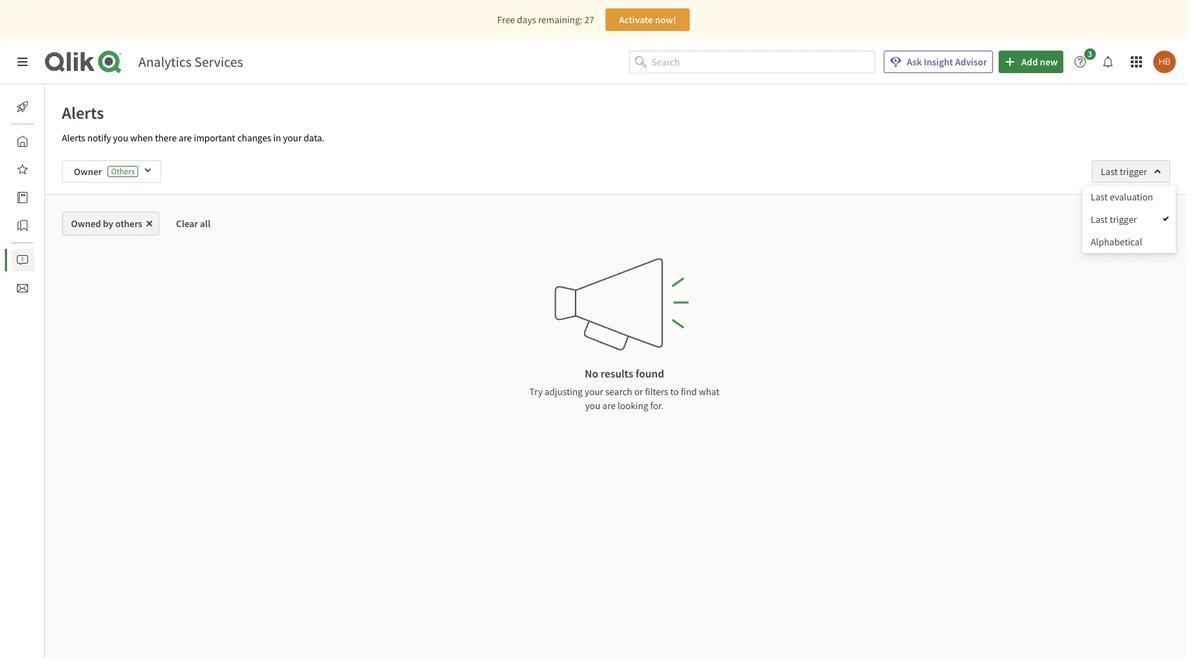 Task type: describe. For each thing, give the bounding box(es) containing it.
ask insight advisor
[[908, 56, 988, 68]]

alphabetical
[[1092, 236, 1143, 248]]

others
[[115, 217, 142, 230]]

0 horizontal spatial you
[[113, 132, 128, 144]]

activate
[[619, 13, 653, 26]]

analytics services
[[139, 53, 243, 71]]

results
[[601, 366, 634, 381]]

free
[[498, 13, 515, 26]]

when
[[130, 132, 153, 144]]

adjusting
[[545, 385, 583, 398]]

analytics
[[139, 53, 192, 71]]

your inside no results found try adjusting your search or filters to find what you are looking for.
[[585, 385, 604, 398]]

alerts image
[[17, 255, 28, 266]]

subscriptions image
[[17, 283, 28, 294]]

last evaluation
[[1092, 191, 1154, 203]]

important
[[194, 132, 236, 144]]

navigation pane element
[[0, 90, 76, 305]]

changes
[[237, 132, 272, 144]]

no results found try adjusting your search or filters to find what you are looking for.
[[530, 366, 720, 412]]

found
[[636, 366, 665, 381]]

ask insight advisor button
[[884, 51, 994, 73]]

collections image
[[17, 220, 28, 231]]

last for last trigger field on the right
[[1102, 165, 1119, 178]]

for.
[[651, 399, 664, 412]]

no
[[585, 366, 599, 381]]

last evaluation option
[[1083, 186, 1177, 208]]

alerts for alerts
[[62, 102, 104, 123]]

alphabetical option
[[1083, 231, 1177, 253]]

evaluation
[[1111, 191, 1154, 203]]

remaining:
[[539, 13, 583, 26]]

owned by others button
[[62, 212, 159, 236]]

notify
[[87, 132, 111, 144]]

alerts notify you when there are important changes in your data.
[[62, 132, 325, 144]]

Search text field
[[652, 50, 876, 73]]

activate now! link
[[606, 8, 690, 31]]

last for the last trigger option
[[1092, 213, 1109, 226]]

find
[[681, 385, 697, 398]]

analytics services element
[[139, 53, 243, 71]]



Task type: vqa. For each thing, say whether or not it's contained in the screenshot.
the topmost Last trigger
yes



Task type: locate. For each thing, give the bounding box(es) containing it.
1 vertical spatial trigger
[[1111, 213, 1138, 226]]

you down no
[[586, 399, 601, 412]]

activate now!
[[619, 13, 677, 26]]

1 vertical spatial your
[[585, 385, 604, 398]]

2 alerts from the top
[[62, 132, 85, 144]]

list box containing last evaluation
[[1083, 186, 1177, 253]]

your right in on the left
[[283, 132, 302, 144]]

0 vertical spatial your
[[283, 132, 302, 144]]

to
[[671, 385, 679, 398]]

0 vertical spatial last
[[1102, 165, 1119, 178]]

last trigger inside field
[[1102, 165, 1148, 178]]

in
[[273, 132, 281, 144]]

0 horizontal spatial your
[[283, 132, 302, 144]]

you
[[113, 132, 128, 144], [586, 399, 601, 412]]

27
[[585, 13, 595, 26]]

last
[[1102, 165, 1119, 178], [1092, 191, 1109, 203], [1092, 213, 1109, 226]]

1 horizontal spatial your
[[585, 385, 604, 398]]

last trigger for the last trigger option
[[1092, 213, 1138, 226]]

1 vertical spatial alerts
[[62, 132, 85, 144]]

are inside no results found try adjusting your search or filters to find what you are looking for.
[[603, 399, 616, 412]]

ask
[[908, 56, 923, 68]]

alerts for alerts notify you when there are important changes in your data.
[[62, 132, 85, 144]]

trigger for the last trigger option
[[1111, 213, 1138, 226]]

owned by others
[[71, 217, 142, 230]]

insight
[[925, 56, 954, 68]]

list box
[[1083, 186, 1177, 253]]

last left evaluation on the top right
[[1092, 191, 1109, 203]]

1 horizontal spatial you
[[586, 399, 601, 412]]

home
[[45, 135, 70, 148]]

what
[[699, 385, 720, 398]]

1 horizontal spatial are
[[603, 399, 616, 412]]

last trigger for last trigger field on the right
[[1102, 165, 1148, 178]]

filters region
[[0, 0, 1188, 658]]

try
[[530, 385, 543, 398]]

0 horizontal spatial are
[[179, 132, 192, 144]]

advisor
[[956, 56, 988, 68]]

1 vertical spatial are
[[603, 399, 616, 412]]

trigger inside field
[[1121, 165, 1148, 178]]

looking
[[618, 399, 649, 412]]

trigger inside option
[[1111, 213, 1138, 226]]

trigger up evaluation on the top right
[[1121, 165, 1148, 178]]

there
[[155, 132, 177, 144]]

list box inside filters region
[[1083, 186, 1177, 253]]

trigger down last evaluation
[[1111, 213, 1138, 226]]

alerts
[[62, 102, 104, 123], [62, 132, 85, 144]]

by
[[103, 217, 113, 230]]

last trigger up alphabetical
[[1092, 213, 1138, 226]]

last trigger option
[[1083, 208, 1177, 231]]

Last trigger field
[[1092, 160, 1171, 183]]

trigger
[[1121, 165, 1148, 178], [1111, 213, 1138, 226]]

last trigger inside option
[[1092, 213, 1138, 226]]

all
[[200, 217, 211, 230]]

clear
[[176, 217, 198, 230]]

you left when
[[113, 132, 128, 144]]

catalog link
[[11, 186, 76, 209]]

last for last evaluation option
[[1092, 191, 1109, 203]]

your down no
[[585, 385, 604, 398]]

alerts up the notify
[[62, 102, 104, 123]]

trigger for last trigger field on the right
[[1121, 165, 1148, 178]]

clear all
[[176, 217, 211, 230]]

0 vertical spatial last trigger
[[1102, 165, 1148, 178]]

0 vertical spatial you
[[113, 132, 128, 144]]

data.
[[304, 132, 325, 144]]

owned
[[71, 217, 101, 230]]

are right there
[[179, 132, 192, 144]]

days
[[517, 13, 537, 26]]

alerts left the notify
[[62, 132, 85, 144]]

last trigger
[[1102, 165, 1148, 178], [1092, 213, 1138, 226]]

are
[[179, 132, 192, 144], [603, 399, 616, 412]]

favorites image
[[17, 164, 28, 175]]

clear all button
[[165, 212, 222, 236]]

now!
[[655, 13, 677, 26]]

1 vertical spatial last trigger
[[1092, 213, 1138, 226]]

open sidebar menu image
[[17, 56, 28, 68]]

services
[[194, 53, 243, 71]]

or
[[635, 385, 643, 398]]

your
[[283, 132, 302, 144], [585, 385, 604, 398]]

1 alerts from the top
[[62, 102, 104, 123]]

last up last evaluation
[[1102, 165, 1119, 178]]

searchbar element
[[630, 50, 876, 73]]

search
[[606, 385, 633, 398]]

1 vertical spatial you
[[586, 399, 601, 412]]

last up alphabetical
[[1092, 213, 1109, 226]]

last trigger up last evaluation
[[1102, 165, 1148, 178]]

last inside field
[[1102, 165, 1119, 178]]

home link
[[11, 130, 70, 153]]

filters
[[645, 385, 669, 398]]

you inside no results found try adjusting your search or filters to find what you are looking for.
[[586, 399, 601, 412]]

catalog
[[45, 191, 76, 204]]

free days remaining: 27
[[498, 13, 595, 26]]

are down search
[[603, 399, 616, 412]]

0 vertical spatial are
[[179, 132, 192, 144]]

1 vertical spatial last
[[1092, 191, 1109, 203]]

0 vertical spatial alerts
[[62, 102, 104, 123]]

2 vertical spatial last
[[1092, 213, 1109, 226]]

0 vertical spatial trigger
[[1121, 165, 1148, 178]]



